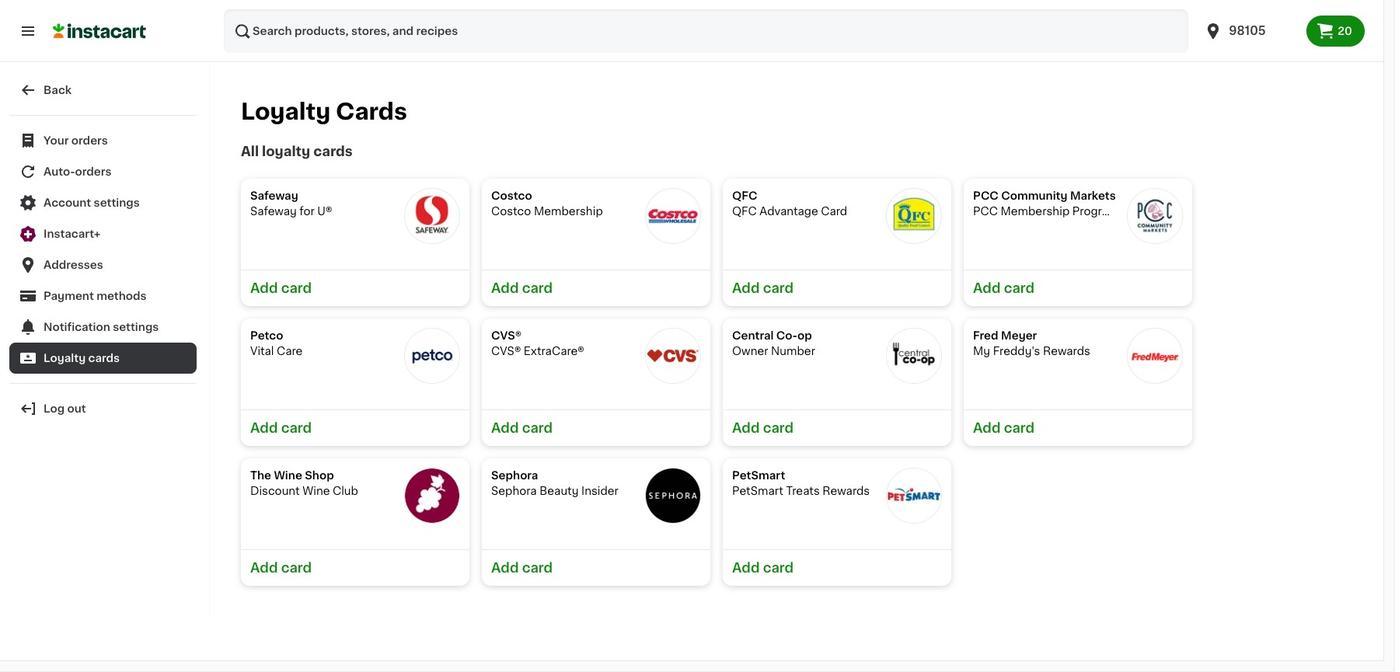 Task type: vqa. For each thing, say whether or not it's contained in the screenshot.
Delivery related to CVS®
no



Task type: locate. For each thing, give the bounding box(es) containing it.
0 vertical spatial loyalty
[[241, 100, 331, 123]]

the wine shop image
[[404, 468, 460, 524]]

shop
[[305, 470, 334, 481]]

add for petsmart petsmart treats rewards
[[732, 562, 760, 574]]

add card button for the wine shop discount wine club
[[241, 550, 470, 586]]

0 vertical spatial wine
[[274, 470, 302, 481]]

0 vertical spatial settings
[[94, 197, 140, 208]]

sephora
[[491, 470, 538, 481], [491, 486, 537, 497]]

0 horizontal spatial loyalty
[[44, 353, 86, 364]]

0 vertical spatial petsmart
[[732, 470, 785, 481]]

cvs® right petco image
[[491, 330, 522, 341]]

safeway image
[[404, 188, 460, 244]]

1 vertical spatial settings
[[113, 322, 159, 333]]

add card button for petco vital care
[[241, 410, 470, 446]]

central
[[732, 330, 774, 341]]

0 horizontal spatial rewards
[[823, 486, 870, 497]]

log
[[44, 403, 65, 414]]

0 vertical spatial cards
[[313, 145, 353, 158]]

loyalty
[[241, 100, 331, 123], [44, 353, 86, 364]]

loyalty down notification
[[44, 353, 86, 364]]

card
[[821, 206, 847, 217]]

add card for safeway safeway for u®
[[250, 282, 312, 295]]

1 vertical spatial pcc
[[973, 206, 998, 217]]

cards inside 'link'
[[88, 353, 120, 364]]

auto-orders link
[[9, 156, 197, 187]]

add card button for central co-op owner number
[[723, 410, 951, 446]]

add card for sephora sephora beauty insider
[[491, 562, 553, 574]]

all loyalty cards
[[241, 145, 353, 158]]

cvs® left extracare®
[[491, 346, 521, 357]]

1 cvs® from the top
[[491, 330, 522, 341]]

addresses
[[44, 260, 103, 271]]

pcc right qfc image
[[973, 206, 998, 217]]

number
[[771, 346, 815, 357]]

0 horizontal spatial membership
[[534, 206, 603, 217]]

sephora image
[[645, 468, 701, 524]]

orders up the account settings
[[75, 166, 112, 177]]

2 petsmart from the top
[[732, 486, 784, 497]]

add for petco vital care
[[250, 422, 278, 435]]

loyalty cards link
[[9, 343, 197, 374]]

back
[[44, 85, 72, 96]]

vital
[[250, 346, 274, 357]]

costco image
[[645, 188, 701, 244]]

membership
[[534, 206, 603, 217], [1001, 206, 1070, 217]]

addresses link
[[9, 250, 197, 281]]

costco costco membership
[[491, 190, 603, 217]]

op
[[798, 330, 812, 341]]

pcc community markets pcc membership program
[[973, 190, 1119, 217]]

treats
[[786, 486, 820, 497]]

loyalty inside 'link'
[[44, 353, 86, 364]]

cvs®
[[491, 330, 522, 341], [491, 346, 521, 357]]

auto-orders
[[44, 166, 112, 177]]

2 costco from the top
[[491, 206, 531, 217]]

u®
[[317, 206, 332, 217]]

pcc left community
[[973, 190, 999, 201]]

add card for the wine shop discount wine club
[[250, 562, 312, 574]]

back link
[[9, 75, 197, 106]]

rewards
[[1043, 346, 1090, 357], [823, 486, 870, 497]]

1 vertical spatial petsmart
[[732, 486, 784, 497]]

0 vertical spatial rewards
[[1043, 346, 1090, 357]]

1 horizontal spatial rewards
[[1043, 346, 1090, 357]]

add card for pcc community markets pcc membership program
[[973, 282, 1035, 295]]

0 vertical spatial costco
[[491, 190, 532, 201]]

cards
[[336, 100, 407, 123]]

loyalty
[[262, 145, 310, 158]]

1 vertical spatial rewards
[[823, 486, 870, 497]]

add for central co-op owner number
[[732, 422, 760, 435]]

None search field
[[224, 9, 1189, 53]]

qfc right costco image
[[732, 190, 758, 201]]

orders up auto-orders
[[71, 135, 108, 146]]

safeway left for
[[250, 206, 297, 217]]

2 membership from the left
[[1001, 206, 1070, 217]]

0 vertical spatial orders
[[71, 135, 108, 146]]

loyalty up loyalty
[[241, 100, 331, 123]]

qfc
[[732, 190, 758, 201], [732, 206, 757, 217]]

1 vertical spatial cards
[[88, 353, 120, 364]]

add card for petco vital care
[[250, 422, 312, 435]]

cards down loyalty cards
[[313, 145, 353, 158]]

1 vertical spatial wine
[[303, 486, 330, 497]]

orders
[[71, 135, 108, 146], [75, 166, 112, 177]]

card for sephora
[[522, 562, 553, 574]]

instacart+
[[44, 229, 101, 239]]

co-
[[776, 330, 798, 341]]

add card for central co-op owner number
[[732, 422, 794, 435]]

settings down methods
[[113, 322, 159, 333]]

2 cvs® from the top
[[491, 346, 521, 357]]

settings up instacart+ link
[[94, 197, 140, 208]]

20
[[1338, 26, 1353, 37]]

0 vertical spatial pcc
[[973, 190, 999, 201]]

add for fred meyer my freddy's rewards
[[973, 422, 1001, 435]]

wine
[[274, 470, 302, 481], [303, 486, 330, 497]]

card for qfc
[[763, 282, 794, 295]]

add for cvs® cvs® extracare®
[[491, 422, 519, 435]]

1 pcc from the top
[[973, 190, 999, 201]]

settings for account settings
[[94, 197, 140, 208]]

safeway
[[250, 190, 298, 201], [250, 206, 297, 217]]

sephora sephora beauty insider
[[491, 470, 619, 497]]

0 horizontal spatial wine
[[274, 470, 302, 481]]

cards down the notification settings link at the left
[[88, 353, 120, 364]]

0 vertical spatial sephora
[[491, 470, 538, 481]]

payment methods link
[[9, 281, 197, 312]]

wine down shop
[[303, 486, 330, 497]]

0 horizontal spatial cards
[[88, 353, 120, 364]]

1 vertical spatial sephora
[[491, 486, 537, 497]]

1 vertical spatial cvs®
[[491, 346, 521, 357]]

1 horizontal spatial loyalty
[[241, 100, 331, 123]]

wine up discount in the left bottom of the page
[[274, 470, 302, 481]]

1 vertical spatial loyalty
[[44, 353, 86, 364]]

add card button
[[241, 270, 470, 306], [482, 270, 710, 306], [723, 270, 951, 306], [964, 270, 1192, 306], [241, 410, 470, 446], [482, 410, 710, 446], [723, 410, 951, 446], [964, 410, 1192, 446], [241, 550, 470, 586], [482, 550, 710, 586], [723, 550, 951, 586]]

1 vertical spatial orders
[[75, 166, 112, 177]]

owner
[[732, 346, 768, 357]]

1 membership from the left
[[534, 206, 603, 217]]

cards
[[313, 145, 353, 158], [88, 353, 120, 364]]

add card
[[250, 282, 312, 295], [491, 282, 553, 295], [732, 282, 794, 295], [973, 282, 1035, 295], [250, 422, 312, 435], [491, 422, 553, 435], [732, 422, 794, 435], [973, 422, 1035, 435], [250, 562, 312, 574], [491, 562, 553, 574], [732, 562, 794, 574]]

cvs® cvs® extracare®
[[491, 330, 584, 357]]

care
[[277, 346, 303, 357]]

add card for costco costco membership
[[491, 282, 553, 295]]

settings for notification settings
[[113, 322, 159, 333]]

0 vertical spatial safeway
[[250, 190, 298, 201]]

your orders
[[44, 135, 108, 146]]

payment
[[44, 291, 94, 302]]

account settings link
[[9, 187, 197, 218]]

1 vertical spatial qfc
[[732, 206, 757, 217]]

card for vital
[[281, 422, 312, 435]]

1 horizontal spatial membership
[[1001, 206, 1070, 217]]

fred meyer my freddy's rewards
[[973, 330, 1090, 357]]

qfc image
[[886, 188, 942, 244]]

card for safeway
[[281, 282, 312, 295]]

98105
[[1229, 25, 1266, 37]]

qfc qfc advantage card
[[732, 190, 847, 217]]

20 button
[[1307, 16, 1365, 47]]

1 horizontal spatial cards
[[313, 145, 353, 158]]

markets
[[1070, 190, 1116, 201]]

payment methods
[[44, 291, 147, 302]]

add
[[250, 282, 278, 295], [491, 282, 519, 295], [732, 282, 760, 295], [973, 282, 1001, 295], [250, 422, 278, 435], [491, 422, 519, 435], [732, 422, 760, 435], [973, 422, 1001, 435], [250, 562, 278, 574], [491, 562, 519, 574], [732, 562, 760, 574]]

1 vertical spatial costco
[[491, 206, 531, 217]]

add for costco costco membership
[[491, 282, 519, 295]]

add card button for sephora sephora beauty insider
[[482, 550, 710, 586]]

qfc left advantage
[[732, 206, 757, 217]]

instacart logo image
[[53, 22, 146, 40]]

1 qfc from the top
[[732, 190, 758, 201]]

pcc
[[973, 190, 999, 201], [973, 206, 998, 217]]

0 vertical spatial cvs®
[[491, 330, 522, 341]]

all
[[241, 145, 259, 158]]

rewards right treats on the bottom of page
[[823, 486, 870, 497]]

add for pcc community markets pcc membership program
[[973, 282, 1001, 295]]

98105 button
[[1195, 9, 1307, 53]]

settings
[[94, 197, 140, 208], [113, 322, 159, 333]]

rewards right freddy's
[[1043, 346, 1090, 357]]

safeway down loyalty
[[250, 190, 298, 201]]

account
[[44, 197, 91, 208]]

card for community
[[1004, 282, 1035, 295]]

0 vertical spatial qfc
[[732, 190, 758, 201]]

card for co-
[[763, 422, 794, 435]]

loyalty cards
[[44, 353, 120, 364]]

costco
[[491, 190, 532, 201], [491, 206, 531, 217]]

log out link
[[9, 393, 197, 424]]

central co-op image
[[886, 328, 942, 384]]

petsmart
[[732, 470, 785, 481], [732, 486, 784, 497]]

my
[[973, 346, 990, 357]]

add card button for pcc community markets pcc membership program
[[964, 270, 1192, 306]]

discount
[[250, 486, 300, 497]]

program
[[1073, 206, 1119, 217]]

1 vertical spatial safeway
[[250, 206, 297, 217]]

card
[[281, 282, 312, 295], [522, 282, 553, 295], [763, 282, 794, 295], [1004, 282, 1035, 295], [281, 422, 312, 435], [522, 422, 553, 435], [763, 422, 794, 435], [1004, 422, 1035, 435], [281, 562, 312, 574], [522, 562, 553, 574], [763, 562, 794, 574]]



Task type: describe. For each thing, give the bounding box(es) containing it.
safeway safeway for u®
[[250, 190, 332, 217]]

1 petsmart from the top
[[732, 470, 785, 481]]

advantage
[[760, 206, 818, 217]]

central co-op owner number
[[732, 330, 815, 357]]

98105 button
[[1204, 9, 1298, 53]]

petsmart image
[[886, 468, 942, 524]]

2 safeway from the top
[[250, 206, 297, 217]]

add card button for fred meyer my freddy's rewards
[[964, 410, 1192, 446]]

card for cvs®
[[522, 422, 553, 435]]

meyer
[[1001, 330, 1037, 341]]

the
[[250, 470, 271, 481]]

fred
[[973, 330, 999, 341]]

1 sephora from the top
[[491, 470, 538, 481]]

notification
[[44, 322, 110, 333]]

add card button for qfc qfc advantage card
[[723, 270, 951, 306]]

loyalty cards
[[241, 100, 407, 123]]

2 sephora from the top
[[491, 486, 537, 497]]

community
[[1001, 190, 1068, 201]]

rewards inside the fred meyer my freddy's rewards
[[1043, 346, 1090, 357]]

add card button for petsmart petsmart treats rewards
[[723, 550, 951, 586]]

petco vital care
[[250, 330, 303, 357]]

notification settings
[[44, 322, 159, 333]]

the wine shop discount wine club
[[250, 470, 358, 497]]

card for wine
[[281, 562, 312, 574]]

add card button for cvs® cvs® extracare®
[[482, 410, 710, 446]]

orders for auto-orders
[[75, 166, 112, 177]]

insider
[[582, 486, 619, 497]]

add for qfc qfc advantage card
[[732, 282, 760, 295]]

add for the wine shop discount wine club
[[250, 562, 278, 574]]

for
[[300, 206, 315, 217]]

add card button for costco costco membership
[[482, 270, 710, 306]]

add card for fred meyer my freddy's rewards
[[973, 422, 1035, 435]]

fred meyer image
[[1127, 328, 1183, 384]]

1 safeway from the top
[[250, 190, 298, 201]]

add for sephora sephora beauty insider
[[491, 562, 519, 574]]

rewards inside petsmart petsmart treats rewards
[[823, 486, 870, 497]]

1 horizontal spatial wine
[[303, 486, 330, 497]]

account settings
[[44, 197, 140, 208]]

freddy's
[[993, 346, 1040, 357]]

1 costco from the top
[[491, 190, 532, 201]]

beauty
[[540, 486, 579, 497]]

card for costco
[[522, 282, 553, 295]]

your orders link
[[9, 125, 197, 156]]

2 qfc from the top
[[732, 206, 757, 217]]

membership inside costco costco membership
[[534, 206, 603, 217]]

orders for your orders
[[71, 135, 108, 146]]

out
[[67, 403, 86, 414]]

auto-
[[44, 166, 75, 177]]

methods
[[97, 291, 147, 302]]

add for safeway safeway for u®
[[250, 282, 278, 295]]

cvs® image
[[645, 328, 701, 384]]

club
[[333, 486, 358, 497]]

2 pcc from the top
[[973, 206, 998, 217]]

instacart+ link
[[9, 218, 197, 250]]

add card for qfc qfc advantage card
[[732, 282, 794, 295]]

petsmart petsmart treats rewards
[[732, 470, 870, 497]]

membership inside pcc community markets pcc membership program
[[1001, 206, 1070, 217]]

petco
[[250, 330, 283, 341]]

loyalty for loyalty cards
[[44, 353, 86, 364]]

add card button for safeway safeway for u®
[[241, 270, 470, 306]]

log out
[[44, 403, 86, 414]]

extracare®
[[524, 346, 584, 357]]

Search field
[[224, 9, 1189, 53]]

your
[[44, 135, 69, 146]]

petco image
[[404, 328, 460, 384]]

pcc community markets image
[[1127, 188, 1183, 244]]

card for meyer
[[1004, 422, 1035, 435]]

notification settings link
[[9, 312, 197, 343]]

loyalty for loyalty cards
[[241, 100, 331, 123]]

card for petsmart
[[763, 562, 794, 574]]

add card for petsmart petsmart treats rewards
[[732, 562, 794, 574]]

add card for cvs® cvs® extracare®
[[491, 422, 553, 435]]



